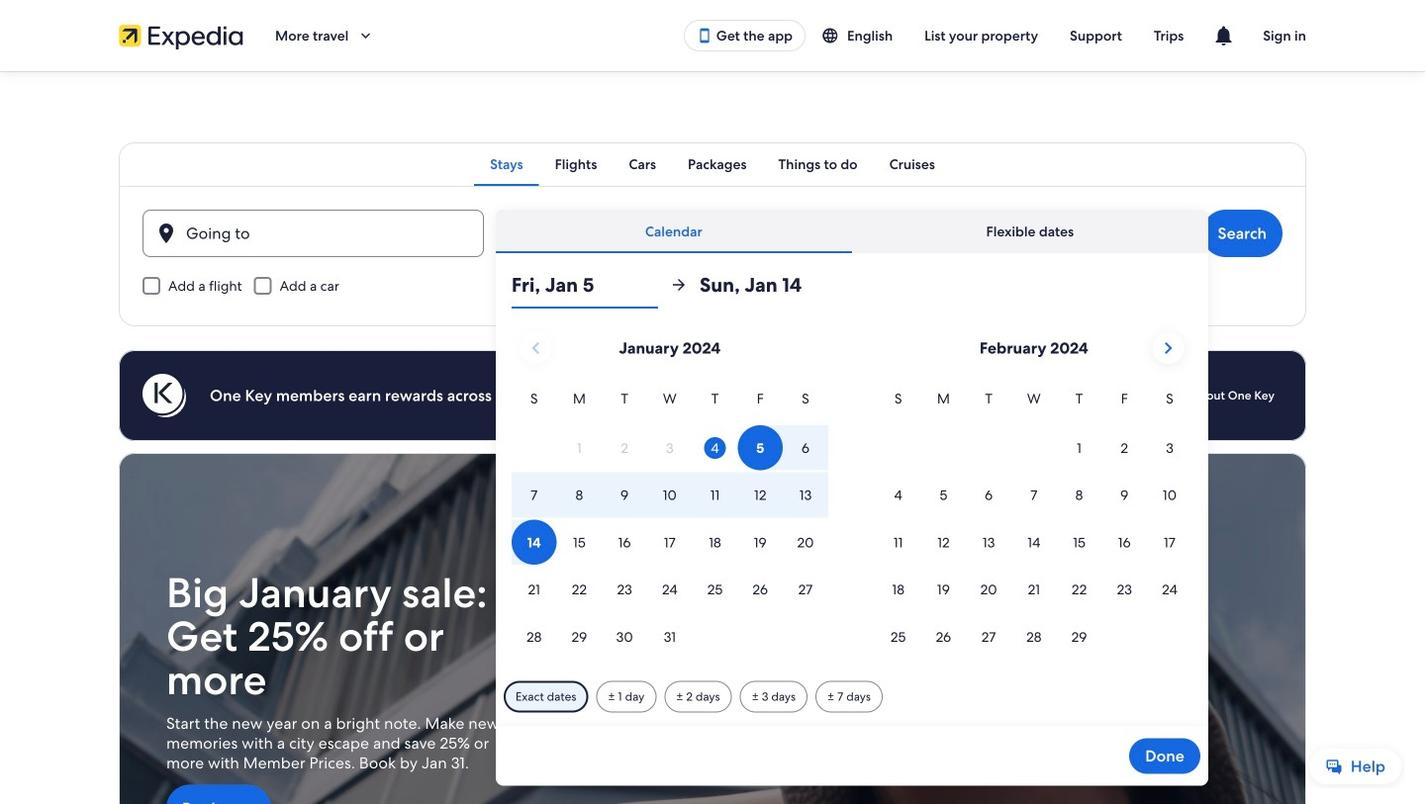 Task type: describe. For each thing, give the bounding box(es) containing it.
download the app button image
[[697, 28, 712, 44]]

february 2024 element
[[876, 388, 1193, 662]]

0 vertical spatial tab list
[[119, 143, 1307, 186]]

small image
[[822, 27, 847, 45]]

today element
[[704, 437, 726, 459]]



Task type: vqa. For each thing, say whether or not it's contained in the screenshot.
travel sale activities deals image
yes



Task type: locate. For each thing, give the bounding box(es) containing it.
previous month image
[[524, 337, 548, 360]]

next month image
[[1156, 337, 1180, 360]]

more travel image
[[357, 27, 374, 45]]

travel sale activities deals image
[[119, 453, 1307, 805]]

january 2024 element
[[512, 388, 828, 662]]

main content
[[0, 71, 1425, 805]]

1 vertical spatial tab list
[[496, 210, 1208, 253]]

expedia logo image
[[119, 22, 244, 49]]

communication center icon image
[[1212, 24, 1236, 48]]

directional image
[[670, 276, 688, 294]]

tab list
[[119, 143, 1307, 186], [496, 210, 1208, 253]]

application
[[512, 325, 1193, 662]]



